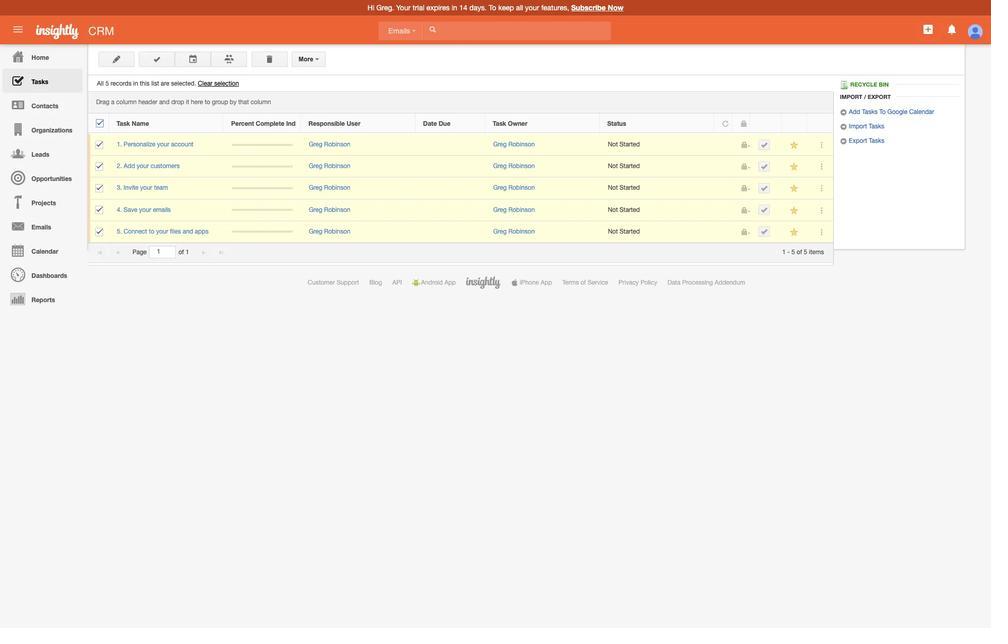 Task type: locate. For each thing, give the bounding box(es) containing it.
reports
[[32, 296, 55, 304]]

selected.
[[171, 80, 196, 87]]

1 vertical spatial row group
[[88, 134, 834, 243]]

mark this task complete image for 2. add your customers
[[761, 163, 769, 170]]

not started
[[608, 141, 640, 148], [608, 163, 640, 170], [608, 184, 640, 192], [608, 206, 640, 213], [608, 228, 640, 235]]

robinson
[[324, 141, 351, 148], [509, 141, 535, 148], [324, 163, 351, 170], [509, 163, 535, 170], [324, 184, 351, 192], [509, 184, 535, 192], [324, 206, 351, 213], [509, 206, 535, 213], [324, 228, 351, 235], [509, 228, 535, 235]]

0 horizontal spatial app
[[445, 279, 456, 286]]

0 vertical spatial row group
[[88, 114, 834, 133]]

not started cell for 3. invite your team
[[600, 178, 715, 200]]

0 vertical spatial 0% complete image
[[232, 187, 293, 189]]

1 not started from the top
[[608, 141, 640, 148]]

tasks for import tasks
[[870, 123, 885, 130]]

1 mark this task complete image from the top
[[761, 141, 769, 148]]

row
[[88, 114, 834, 133], [88, 134, 834, 156], [88, 156, 834, 178], [88, 178, 834, 200], [88, 200, 834, 221], [88, 221, 834, 243]]

date
[[423, 120, 437, 127]]

0 horizontal spatial emails
[[32, 223, 51, 231]]

0 vertical spatial emails link
[[379, 22, 423, 40]]

1 horizontal spatial app
[[541, 279, 552, 286]]

trial
[[413, 4, 425, 12]]

emails link down 'projects'
[[3, 214, 83, 238]]

1 horizontal spatial emails
[[389, 27, 413, 35]]

0 vertical spatial in
[[452, 4, 458, 12]]

task left name
[[117, 120, 130, 127]]

emails inside navigation
[[32, 223, 51, 231]]

1 vertical spatial to
[[149, 228, 154, 235]]

organizations
[[32, 126, 73, 134]]

mark this task complete image for 5. connect to your files and apps
[[761, 228, 769, 236]]

0 horizontal spatial in
[[133, 80, 138, 87]]

2 row group from the top
[[88, 134, 834, 243]]

4 started from the top
[[620, 206, 640, 213]]

opportunities link
[[3, 166, 83, 190]]

circle arrow right image
[[841, 109, 848, 116]]

1 row from the top
[[88, 114, 834, 133]]

-
[[788, 249, 791, 256]]

user
[[347, 120, 361, 127]]

2 not from the top
[[608, 163, 618, 170]]

1 vertical spatial import
[[850, 123, 868, 130]]

projects link
[[3, 190, 83, 214]]

to inside hi greg. your trial expires in 14 days. to keep all your features, subscribe now
[[489, 4, 497, 12]]

tasks down import tasks
[[870, 137, 885, 145]]

4 not from the top
[[608, 206, 618, 213]]

emails up calendar link on the top left of the page
[[32, 223, 51, 231]]

0 horizontal spatial to
[[489, 4, 497, 12]]

export down bin at right
[[868, 93, 892, 100]]

not started cell
[[600, 134, 715, 156], [600, 156, 715, 178], [600, 178, 715, 200], [600, 200, 715, 221], [600, 221, 715, 243]]

row group containing task name
[[88, 114, 834, 133]]

tasks for export tasks
[[870, 137, 885, 145]]

clear
[[198, 80, 213, 87]]

cell
[[88, 134, 109, 156], [224, 134, 301, 156], [416, 134, 486, 156], [715, 134, 733, 156], [751, 134, 782, 156], [88, 156, 109, 178], [224, 156, 301, 178], [416, 156, 486, 178], [715, 156, 733, 178], [751, 156, 782, 178], [88, 178, 109, 200], [416, 178, 486, 200], [715, 178, 733, 200], [751, 178, 782, 200], [88, 200, 109, 221], [416, 200, 486, 221], [715, 200, 733, 221], [751, 200, 782, 221], [88, 221, 109, 243], [416, 221, 486, 243], [715, 221, 733, 243], [751, 221, 782, 243]]

1 horizontal spatial in
[[452, 4, 458, 12]]

more
[[299, 56, 315, 63]]

0 horizontal spatial emails link
[[3, 214, 83, 238]]

greg
[[309, 141, 323, 148], [494, 141, 507, 148], [309, 163, 323, 170], [494, 163, 507, 170], [309, 184, 323, 192], [494, 184, 507, 192], [309, 206, 323, 213], [494, 206, 507, 213], [309, 228, 323, 235], [494, 228, 507, 235]]

due
[[439, 120, 451, 127]]

1 0% complete image from the top
[[232, 187, 293, 189]]

0 horizontal spatial column
[[116, 99, 137, 106]]

private task image
[[741, 120, 748, 127], [741, 141, 749, 149], [741, 185, 749, 192], [741, 207, 749, 214], [741, 229, 749, 236]]

export
[[868, 93, 892, 100], [850, 137, 868, 145]]

0 vertical spatial calendar
[[910, 108, 935, 116]]

column right that
[[251, 99, 271, 106]]

files
[[170, 228, 181, 235]]

2 started from the top
[[620, 163, 640, 170]]

leads link
[[3, 141, 83, 166]]

in left this
[[133, 80, 138, 87]]

5
[[106, 80, 109, 87], [792, 249, 796, 256], [805, 249, 808, 256]]

repeating task image
[[723, 120, 730, 127]]

1 left the -
[[783, 249, 786, 256]]

import for import tasks
[[850, 123, 868, 130]]

app right "iphone"
[[541, 279, 552, 286]]

2 app from the left
[[541, 279, 552, 286]]

1 vertical spatial emails link
[[3, 214, 83, 238]]

1. personalize your account link
[[117, 141, 199, 148]]

leads
[[32, 151, 49, 158]]

press ctrl + space to group column header right repeating task image
[[751, 114, 782, 133]]

0 vertical spatial add
[[850, 108, 861, 116]]

0 vertical spatial export
[[868, 93, 892, 100]]

2 horizontal spatial of
[[797, 249, 803, 256]]

of right the -
[[797, 249, 803, 256]]

0 vertical spatial mark this task complete image
[[761, 185, 769, 192]]

emails
[[389, 27, 413, 35], [32, 223, 51, 231]]

2 task from the left
[[493, 120, 507, 127]]

1
[[186, 249, 189, 256], [783, 249, 786, 256]]

started for 2. add your customers
[[620, 163, 640, 170]]

1 vertical spatial mark this task complete image
[[761, 207, 769, 214]]

personalize
[[124, 141, 156, 148]]

1 horizontal spatial and
[[183, 228, 193, 235]]

1 horizontal spatial task
[[493, 120, 507, 127]]

task name
[[117, 120, 149, 127]]

organizations link
[[3, 117, 83, 141]]

started for 1. personalize your account
[[620, 141, 640, 148]]

customer support link
[[308, 279, 359, 286]]

in left the 14
[[452, 4, 458, 12]]

private task image for 3. invite your team
[[741, 185, 749, 192]]

row group
[[88, 114, 834, 133], [88, 134, 834, 243]]

2 mark this task complete image from the top
[[761, 163, 769, 170]]

not
[[608, 141, 618, 148], [608, 163, 618, 170], [608, 184, 618, 192], [608, 206, 618, 213], [608, 228, 618, 235]]

0 vertical spatial to
[[489, 4, 497, 12]]

import right circle arrow right icon at the right top of page
[[850, 123, 868, 130]]

to right 'connect'
[[149, 228, 154, 235]]

14
[[460, 4, 468, 12]]

to left keep
[[489, 4, 497, 12]]

api
[[393, 279, 402, 286]]

0 horizontal spatial 5
[[106, 80, 109, 87]]

of right terms
[[581, 279, 587, 286]]

None checkbox
[[96, 119, 104, 127], [96, 184, 103, 193], [96, 228, 103, 236], [96, 119, 104, 127], [96, 184, 103, 193], [96, 228, 103, 236]]

data processing addendum
[[668, 279, 746, 286]]

1 not started cell from the top
[[600, 134, 715, 156]]

5 not started cell from the top
[[600, 221, 715, 243]]

add right 2. at the left top of the page
[[124, 163, 135, 170]]

days.
[[470, 4, 487, 12]]

4 row from the top
[[88, 178, 834, 200]]

3 not from the top
[[608, 184, 618, 192]]

1 started from the top
[[620, 141, 640, 148]]

1 vertical spatial emails
[[32, 223, 51, 231]]

0 vertical spatial import
[[841, 93, 863, 100]]

1 right 1 field
[[186, 249, 189, 256]]

support
[[337, 279, 359, 286]]

3 row from the top
[[88, 156, 834, 178]]

your right "all"
[[526, 4, 540, 12]]

not for 4. save your emails
[[608, 206, 618, 213]]

export right circle arrow left "image"
[[850, 137, 868, 145]]

keep
[[499, 4, 514, 12]]

and left the 'drop'
[[159, 99, 170, 106]]

your for team
[[140, 184, 152, 192]]

3 following image from the top
[[790, 206, 800, 216]]

row group containing 1. personalize your account
[[88, 134, 834, 243]]

1 vertical spatial to
[[880, 108, 887, 116]]

1 following image from the top
[[790, 140, 800, 150]]

1 row group from the top
[[88, 114, 834, 133]]

responsible
[[309, 120, 345, 127]]

and right files
[[183, 228, 193, 235]]

your
[[397, 4, 411, 12]]

0 horizontal spatial to
[[149, 228, 154, 235]]

2 following image from the top
[[790, 184, 800, 194]]

reports link
[[3, 287, 83, 311]]

mark this task complete image for 3. invite your team
[[761, 185, 769, 192]]

started
[[620, 141, 640, 148], [620, 163, 640, 170], [620, 184, 640, 192], [620, 206, 640, 213], [620, 228, 640, 235]]

2 mark this task complete image from the top
[[761, 207, 769, 214]]

1 vertical spatial and
[[183, 228, 193, 235]]

2 vertical spatial mark this task complete image
[[761, 228, 769, 236]]

save
[[124, 206, 138, 213]]

your left files
[[156, 228, 168, 235]]

2 vertical spatial 0% complete image
[[232, 231, 293, 233]]

row containing task name
[[88, 114, 834, 133]]

mark this task complete image
[[761, 185, 769, 192], [761, 207, 769, 214]]

5 started from the top
[[620, 228, 640, 235]]

all 5 records in this list are selected. clear selection
[[97, 80, 239, 87]]

4 not started cell from the top
[[600, 200, 715, 221]]

your left account
[[157, 141, 170, 148]]

row containing 5. connect to your files and apps
[[88, 221, 834, 243]]

2. add your customers link
[[117, 163, 185, 170]]

4 not started from the top
[[608, 206, 640, 213]]

2 not started from the top
[[608, 163, 640, 170]]

following image for 3. invite your team
[[790, 184, 800, 194]]

data processing addendum link
[[668, 279, 746, 286]]

navigation
[[0, 44, 83, 311]]

0 horizontal spatial calendar
[[32, 248, 58, 255]]

5 not from the top
[[608, 228, 618, 235]]

contacts link
[[3, 93, 83, 117]]

blog
[[370, 279, 382, 286]]

tasks up the "contacts" link
[[32, 78, 48, 86]]

navigation containing home
[[0, 44, 83, 311]]

3. invite your team
[[117, 184, 168, 192]]

not started for 1. personalize your account
[[608, 141, 640, 148]]

1.
[[117, 141, 122, 148]]

and
[[159, 99, 170, 106], [183, 228, 193, 235]]

0 vertical spatial emails
[[389, 27, 413, 35]]

not started for 5. connect to your files and apps
[[608, 228, 640, 235]]

0 vertical spatial mark this task complete image
[[761, 141, 769, 148]]

3 0% complete image from the top
[[232, 231, 293, 233]]

4 following image from the top
[[790, 228, 800, 237]]

2 not started cell from the top
[[600, 156, 715, 178]]

5 right all
[[106, 80, 109, 87]]

3 started from the top
[[620, 184, 640, 192]]

1 not from the top
[[608, 141, 618, 148]]

your left team
[[140, 184, 152, 192]]

5 not started from the top
[[608, 228, 640, 235]]

0% complete image
[[232, 187, 293, 189], [232, 209, 293, 211], [232, 231, 293, 233]]

None checkbox
[[96, 141, 103, 149], [96, 163, 103, 171], [96, 206, 103, 214], [96, 141, 103, 149], [96, 163, 103, 171], [96, 206, 103, 214]]

task left owner at the right top of page
[[493, 120, 507, 127]]

to right here
[[205, 99, 210, 106]]

add right circle arrow right image
[[850, 108, 861, 116]]

3 not started cell from the top
[[600, 178, 715, 200]]

6 row from the top
[[88, 221, 834, 243]]

of
[[179, 249, 184, 256], [797, 249, 803, 256], [581, 279, 587, 286]]

mark this task complete image
[[761, 141, 769, 148], [761, 163, 769, 170], [761, 228, 769, 236]]

task for task owner
[[493, 120, 507, 127]]

1 horizontal spatial to
[[880, 108, 887, 116]]

app right android
[[445, 279, 456, 286]]

None text field
[[424, 22, 611, 40]]

home
[[32, 54, 49, 61]]

of 1
[[179, 249, 189, 256]]

export tasks
[[848, 137, 885, 145]]

in
[[452, 4, 458, 12], [133, 80, 138, 87]]

now
[[608, 3, 624, 12]]

press ctrl + space to group column header up following icon
[[782, 114, 808, 133]]

press ctrl + space to group column header left circle arrow right icon at the right top of page
[[808, 114, 834, 133]]

3 not started from the top
[[608, 184, 640, 192]]

date due
[[423, 120, 451, 127]]

0 horizontal spatial task
[[117, 120, 130, 127]]

processing
[[683, 279, 714, 286]]

tasks down add tasks to google calendar link
[[870, 123, 885, 130]]

of right 1 field
[[179, 249, 184, 256]]

/
[[865, 93, 867, 100]]

calendar up dashboards link
[[32, 248, 58, 255]]

1 vertical spatial mark this task complete image
[[761, 163, 769, 170]]

emails link down 'your'
[[379, 22, 423, 40]]

selection
[[214, 80, 239, 87]]

import tasks link
[[841, 123, 885, 131]]

import left /
[[841, 93, 863, 100]]

0 horizontal spatial of
[[179, 249, 184, 256]]

column right a
[[116, 99, 137, 106]]

1 vertical spatial 0% complete image
[[232, 209, 293, 211]]

2 row from the top
[[88, 134, 834, 156]]

0 horizontal spatial export
[[850, 137, 868, 145]]

to
[[205, 99, 210, 106], [149, 228, 154, 235]]

5 left "items"
[[805, 249, 808, 256]]

4.
[[117, 206, 122, 213]]

more link
[[292, 52, 326, 67]]

not for 5. connect to your files and apps
[[608, 228, 618, 235]]

5 row from the top
[[88, 200, 834, 221]]

task
[[117, 120, 130, 127], [493, 120, 507, 127]]

1 - 5 of 5 items
[[783, 249, 825, 256]]

row containing 4. save your emails
[[88, 200, 834, 221]]

1 mark this task complete image from the top
[[761, 185, 769, 192]]

tasks up import tasks
[[863, 108, 878, 116]]

1 vertical spatial add
[[124, 163, 135, 170]]

0 vertical spatial to
[[205, 99, 210, 106]]

your right 'save'
[[139, 206, 151, 213]]

0% complete image for 3. invite your team
[[232, 187, 293, 189]]

team
[[154, 184, 168, 192]]

add
[[850, 108, 861, 116], [124, 163, 135, 170]]

1 vertical spatial calendar
[[32, 248, 58, 255]]

emails down 'your'
[[389, 27, 413, 35]]

5 right the -
[[792, 249, 796, 256]]

private task image for 1. personalize your account
[[741, 141, 749, 149]]

projects
[[32, 199, 56, 207]]

calendar right google
[[910, 108, 935, 116]]

your up 3. invite your team
[[137, 163, 149, 170]]

tasks for add tasks to google calendar
[[863, 108, 878, 116]]

1 horizontal spatial 5
[[792, 249, 796, 256]]

press ctrl + space to group column header
[[751, 114, 782, 133], [782, 114, 808, 133], [808, 114, 834, 133]]

to left google
[[880, 108, 887, 116]]

notifications image
[[946, 23, 959, 36]]

3 mark this task complete image from the top
[[761, 228, 769, 236]]

1 task from the left
[[117, 120, 130, 127]]

2 0% complete image from the top
[[232, 209, 293, 211]]

1 app from the left
[[445, 279, 456, 286]]

1 horizontal spatial column
[[251, 99, 271, 106]]

in inside hi greg. your trial expires in 14 days. to keep all your features, subscribe now
[[452, 4, 458, 12]]

expires
[[427, 4, 450, 12]]

1 horizontal spatial export
[[868, 93, 892, 100]]

emails link
[[379, 22, 423, 40], [3, 214, 83, 238]]

0 vertical spatial and
[[159, 99, 170, 106]]

recycle bin link
[[841, 81, 895, 89]]

and inside row group
[[183, 228, 193, 235]]

drop
[[171, 99, 184, 106]]

following image
[[790, 140, 800, 150], [790, 184, 800, 194], [790, 206, 800, 216], [790, 228, 800, 237]]

all
[[97, 80, 104, 87]]



Task type: describe. For each thing, give the bounding box(es) containing it.
to inside add tasks to google calendar link
[[880, 108, 887, 116]]

3.
[[117, 184, 122, 192]]

records
[[111, 80, 132, 87]]

iphone app link
[[511, 279, 552, 286]]

not for 3. invite your team
[[608, 184, 618, 192]]

connect
[[124, 228, 147, 235]]

2.
[[117, 163, 122, 170]]

4. save your emails link
[[117, 206, 176, 213]]

1 column from the left
[[116, 99, 137, 106]]

import for import / export
[[841, 93, 863, 100]]

0 horizontal spatial and
[[159, 99, 170, 106]]

name
[[132, 120, 149, 127]]

clear selection link
[[198, 80, 239, 87]]

1 vertical spatial export
[[850, 137, 868, 145]]

following image for 5. connect to your files and apps
[[790, 228, 800, 237]]

1 field
[[150, 247, 176, 258]]

hi
[[368, 4, 375, 12]]

home link
[[3, 44, 83, 69]]

1 horizontal spatial calendar
[[910, 108, 935, 116]]

your for account
[[157, 141, 170, 148]]

tasks inside navigation
[[32, 78, 48, 86]]

drag a column header and drop it here to group by that column
[[96, 99, 271, 106]]

items
[[810, 249, 825, 256]]

data
[[668, 279, 681, 286]]

group
[[212, 99, 228, 106]]

hi greg. your trial expires in 14 days. to keep all your features, subscribe now
[[368, 3, 624, 12]]

following image for 1. personalize your account
[[790, 140, 800, 150]]

emails
[[153, 206, 171, 213]]

recycle bin
[[851, 81, 890, 88]]

app for android app
[[445, 279, 456, 286]]

android app
[[421, 279, 456, 286]]

row containing 1. personalize your account
[[88, 134, 834, 156]]

import / export
[[841, 93, 892, 100]]

are
[[161, 80, 170, 87]]

terms of service
[[563, 279, 609, 286]]

1 horizontal spatial emails link
[[379, 22, 423, 40]]

status
[[608, 120, 627, 127]]

2 horizontal spatial 5
[[805, 249, 808, 256]]

subscribe now link
[[572, 3, 624, 12]]

started for 4. save your emails
[[620, 206, 640, 213]]

row containing 3. invite your team
[[88, 178, 834, 200]]

1 horizontal spatial to
[[205, 99, 210, 106]]

indicator
[[286, 120, 313, 127]]

mark this task complete image for 4. save your emails
[[761, 207, 769, 214]]

this
[[140, 80, 150, 87]]

it
[[186, 99, 189, 106]]

5. connect to your files and apps
[[117, 228, 209, 235]]

export tasks link
[[841, 137, 885, 145]]

1 horizontal spatial 1
[[783, 249, 786, 256]]

contacts
[[32, 102, 58, 110]]

mark this task complete image for 1. personalize your account
[[761, 141, 769, 148]]

private task image for 4. save your emails
[[741, 207, 749, 214]]

add tasks to google calendar
[[848, 108, 935, 116]]

not for 1. personalize your account
[[608, 141, 618, 148]]

row containing 2. add your customers
[[88, 156, 834, 178]]

circle arrow right image
[[841, 123, 848, 131]]

drag
[[96, 99, 110, 106]]

all
[[516, 4, 524, 12]]

0 horizontal spatial add
[[124, 163, 135, 170]]

your for emails
[[139, 206, 151, 213]]

api link
[[393, 279, 402, 286]]

your for customers
[[137, 163, 149, 170]]

0 horizontal spatial 1
[[186, 249, 189, 256]]

iphone app
[[520, 279, 552, 286]]

blog link
[[370, 279, 382, 286]]

ok image
[[153, 56, 161, 63]]

percent complete indicator responsible user
[[231, 120, 361, 127]]

following image
[[790, 162, 800, 172]]

features,
[[542, 4, 570, 12]]

1 horizontal spatial of
[[581, 279, 587, 286]]

2. add your customers
[[117, 163, 180, 170]]

owner
[[508, 120, 528, 127]]

started for 5. connect to your files and apps
[[620, 228, 640, 235]]

customers
[[151, 163, 180, 170]]

5.
[[117, 228, 122, 235]]

1 horizontal spatial add
[[850, 108, 861, 116]]

customer support
[[308, 279, 359, 286]]

opportunities
[[32, 175, 72, 183]]

terms
[[563, 279, 579, 286]]

2 press ctrl + space to group column header from the left
[[782, 114, 808, 133]]

percent
[[231, 120, 254, 127]]

by
[[230, 99, 237, 106]]

privacy policy link
[[619, 279, 658, 286]]

bin
[[880, 81, 890, 88]]

1 press ctrl + space to group column header from the left
[[751, 114, 782, 133]]

here
[[191, 99, 203, 106]]

not started cell for 5. connect to your files and apps
[[600, 221, 715, 243]]

1 vertical spatial in
[[133, 80, 138, 87]]

2 column from the left
[[251, 99, 271, 106]]

private task image for 5. connect to your files and apps
[[741, 229, 749, 236]]

your inside hi greg. your trial expires in 14 days. to keep all your features, subscribe now
[[526, 4, 540, 12]]

a
[[111, 99, 115, 106]]

not started for 4. save your emails
[[608, 206, 640, 213]]

white image
[[429, 26, 437, 33]]

service
[[588, 279, 609, 286]]

privacy
[[619, 279, 639, 286]]

started for 3. invite your team
[[620, 184, 640, 192]]

not started cell for 2. add your customers
[[600, 156, 715, 178]]

3. invite your team link
[[117, 184, 173, 192]]

not started cell for 4. save your emails
[[600, 200, 715, 221]]

0% complete image for 5. connect to your files and apps
[[232, 231, 293, 233]]

google
[[888, 108, 908, 116]]

5. connect to your files and apps link
[[117, 228, 214, 235]]

subscribe
[[572, 3, 606, 12]]

not started cell for 1. personalize your account
[[600, 134, 715, 156]]

dashboards link
[[3, 263, 83, 287]]

customer
[[308, 279, 335, 286]]

task for task name
[[117, 120, 130, 127]]

0% complete image for 4. save your emails
[[232, 209, 293, 211]]

crm
[[88, 25, 114, 38]]

page
[[133, 249, 147, 256]]

calendar inside navigation
[[32, 248, 58, 255]]

4. save your emails
[[117, 206, 171, 213]]

add tasks to google calendar link
[[841, 108, 935, 116]]

addendum
[[715, 279, 746, 286]]

1. personalize your account
[[117, 141, 194, 148]]

not for 2. add your customers
[[608, 163, 618, 170]]

terms of service link
[[563, 279, 609, 286]]

private task image
[[741, 163, 749, 170]]

3 press ctrl + space to group column header from the left
[[808, 114, 834, 133]]

task owner
[[493, 120, 528, 127]]

circle arrow left image
[[841, 138, 848, 145]]

policy
[[641, 279, 658, 286]]

iphone
[[520, 279, 539, 286]]

following image for 4. save your emails
[[790, 206, 800, 216]]

not started for 3. invite your team
[[608, 184, 640, 192]]

app for iphone app
[[541, 279, 552, 286]]

not started for 2. add your customers
[[608, 163, 640, 170]]

that
[[238, 99, 249, 106]]

to inside "row"
[[149, 228, 154, 235]]

complete
[[256, 120, 285, 127]]



Task type: vqa. For each thing, say whether or not it's contained in the screenshot.
ROW GROUP containing 1. Personalize your account
yes



